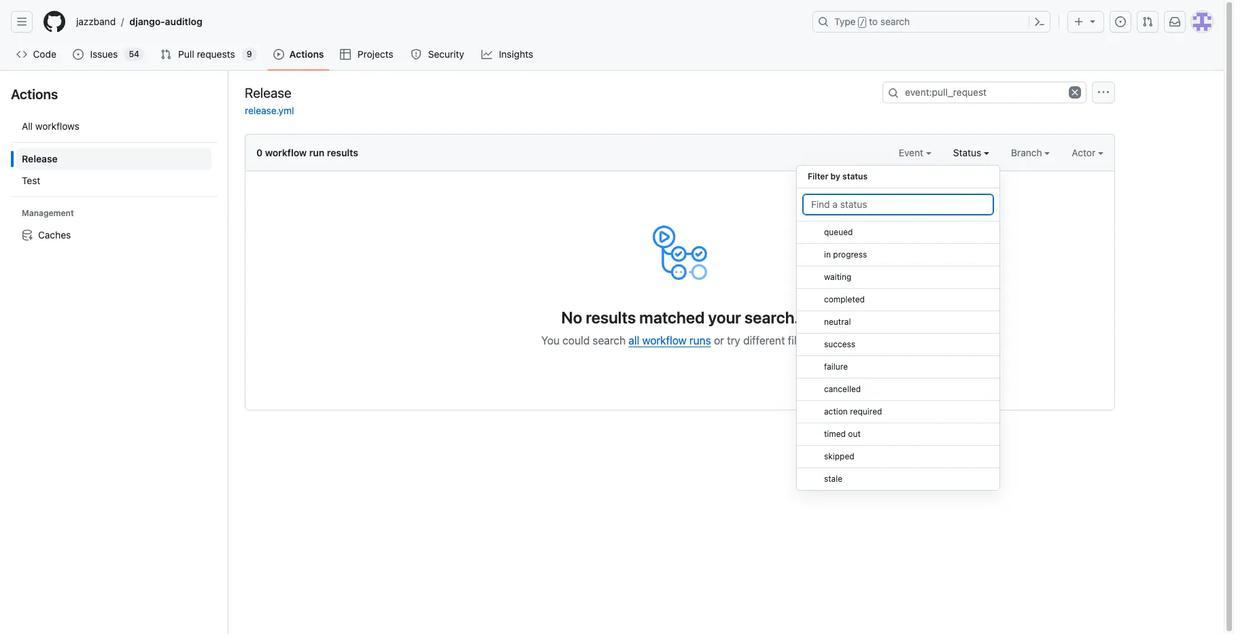 Task type: vqa. For each thing, say whether or not it's contained in the screenshot.
left GitHub
no



Task type: locate. For each thing, give the bounding box(es) containing it.
list
[[71, 11, 804, 33], [11, 110, 217, 252]]

0 vertical spatial search
[[881, 16, 910, 27]]

skipped link
[[797, 446, 1000, 469]]

filters.
[[788, 335, 819, 347]]

0 horizontal spatial search
[[593, 335, 626, 347]]

release
[[245, 85, 292, 100], [22, 153, 58, 165]]

0 horizontal spatial /
[[121, 16, 124, 28]]

0 vertical spatial list
[[71, 11, 804, 33]]

completed link
[[797, 289, 1000, 311]]

release up test
[[22, 153, 58, 165]]

1 horizontal spatial search
[[881, 16, 910, 27]]

requests
[[197, 48, 235, 60]]

skipped
[[824, 452, 855, 462]]

waiting link
[[797, 267, 1000, 289]]

/ left django-
[[121, 16, 124, 28]]

could
[[563, 335, 590, 347]]

pull
[[178, 48, 194, 60]]

status button
[[953, 146, 989, 160]]

jazzband link
[[71, 11, 121, 33]]

issues
[[90, 48, 118, 60]]

results
[[327, 147, 358, 158], [586, 308, 636, 327]]

failure link
[[797, 356, 1000, 379]]

search image
[[888, 88, 899, 99]]

0 horizontal spatial release
[[22, 153, 58, 165]]

caches link
[[16, 224, 211, 246]]

no results matched your search.
[[561, 308, 799, 327]]

play image
[[273, 49, 284, 60]]

action required link
[[797, 401, 1000, 424]]

clear filters image
[[1069, 86, 1081, 99]]

1 horizontal spatial results
[[586, 308, 636, 327]]

1 vertical spatial results
[[586, 308, 636, 327]]

to
[[869, 16, 878, 27]]

0 vertical spatial workflow
[[265, 147, 307, 158]]

run
[[309, 147, 325, 158]]

0 vertical spatial release
[[245, 85, 292, 100]]

9
[[247, 49, 252, 59]]

you
[[541, 335, 560, 347]]

menu
[[796, 160, 1000, 502]]

0 horizontal spatial actions
[[11, 86, 58, 102]]

actor
[[1072, 147, 1098, 158]]

results right run
[[327, 147, 358, 158]]

neutral link
[[797, 311, 1000, 334]]

git pull request image
[[1142, 16, 1153, 27]]

1 vertical spatial workflow
[[642, 335, 687, 347]]

all workflows
[[22, 120, 79, 132]]

insights link
[[476, 44, 540, 65]]

1 vertical spatial list
[[11, 110, 217, 252]]

management
[[22, 208, 74, 218]]

workflow
[[265, 147, 307, 158], [642, 335, 687, 347]]

timed out link
[[797, 424, 1000, 446]]

/
[[121, 16, 124, 28], [860, 18, 865, 27]]

0 horizontal spatial results
[[327, 147, 358, 158]]

no
[[561, 308, 582, 327]]

insights
[[499, 48, 533, 60]]

search right to
[[881, 16, 910, 27]]

0 workflow run results
[[256, 147, 358, 158]]

workflow down "matched"
[[642, 335, 687, 347]]

list containing all workflows
[[11, 110, 217, 252]]

by
[[831, 171, 840, 182]]

cancelled
[[824, 384, 861, 394]]

actions link
[[268, 44, 329, 65]]

1 horizontal spatial release
[[245, 85, 292, 100]]

out
[[848, 429, 861, 439]]

shield image
[[411, 49, 422, 60]]

failure
[[824, 362, 848, 372]]

/ left to
[[860, 18, 865, 27]]

release up release.yml "link"
[[245, 85, 292, 100]]

you could search all workflow runs or try different filters.
[[541, 335, 819, 347]]

list containing jazzband
[[71, 11, 804, 33]]

projects
[[358, 48, 393, 60]]

code link
[[11, 44, 62, 65]]

timed out
[[824, 429, 861, 439]]

search
[[881, 16, 910, 27], [593, 335, 626, 347]]

projects link
[[335, 44, 400, 65]]

completed
[[824, 294, 865, 305]]

actions
[[289, 48, 324, 60], [11, 86, 58, 102]]

or
[[714, 335, 724, 347]]

workflow right 0
[[265, 147, 307, 158]]

github actions image
[[653, 226, 707, 280]]

0 vertical spatial results
[[327, 147, 358, 158]]

matched
[[639, 308, 705, 327]]

None search field
[[883, 82, 1087, 103]]

results up all
[[586, 308, 636, 327]]

success link
[[797, 334, 1000, 356]]

all workflow runs link
[[629, 335, 711, 347]]

1 horizontal spatial /
[[860, 18, 865, 27]]

/ inside type / to search
[[860, 18, 865, 27]]

cancelled link
[[797, 379, 1000, 401]]

search left all
[[593, 335, 626, 347]]

actions right play icon
[[289, 48, 324, 60]]

all
[[22, 120, 33, 132]]

graph image
[[482, 49, 492, 60]]

stale
[[824, 474, 843, 484]]

0 vertical spatial actions
[[289, 48, 324, 60]]

/ inside jazzband / django-auditlog
[[121, 16, 124, 28]]

1 vertical spatial release
[[22, 153, 58, 165]]

54
[[129, 49, 139, 59]]

caches
[[38, 229, 71, 241]]

menu containing filter by status
[[796, 160, 1000, 502]]

search.
[[745, 308, 799, 327]]

actions up all
[[11, 86, 58, 102]]



Task type: describe. For each thing, give the bounding box(es) containing it.
jazzband / django-auditlog
[[76, 16, 202, 28]]

release inside 'filter workflows' element
[[22, 153, 58, 165]]

required
[[850, 407, 882, 417]]

django-auditlog link
[[124, 11, 208, 33]]

test link
[[16, 170, 211, 192]]

neutral
[[824, 317, 851, 327]]

in
[[824, 250, 831, 260]]

table image
[[340, 49, 351, 60]]

/ for jazzband
[[121, 16, 124, 28]]

Find a status text field
[[802, 194, 994, 216]]

test
[[22, 175, 40, 186]]

try
[[727, 335, 740, 347]]

0 horizontal spatial workflow
[[265, 147, 307, 158]]

1 vertical spatial search
[[593, 335, 626, 347]]

progress
[[833, 250, 867, 260]]

action required
[[824, 407, 882, 417]]

status
[[843, 171, 868, 182]]

plus image
[[1074, 16, 1085, 27]]

your
[[708, 308, 741, 327]]

/ for type
[[860, 18, 865, 27]]

triangle down image
[[1087, 16, 1098, 27]]

waiting
[[824, 272, 852, 282]]

security link
[[405, 44, 471, 65]]

issue opened image
[[73, 49, 84, 60]]

security
[[428, 48, 464, 60]]

success
[[824, 339, 855, 350]]

git pull request image
[[160, 49, 171, 60]]

filter workflows element
[[16, 148, 211, 192]]

type
[[834, 16, 856, 27]]

different
[[743, 335, 785, 347]]

actor button
[[1072, 146, 1104, 160]]

pull requests
[[178, 48, 235, 60]]

branch
[[1011, 147, 1045, 158]]

code
[[33, 48, 56, 60]]

release.yml
[[245, 105, 294, 116]]

in progress
[[824, 250, 867, 260]]

filter by status
[[808, 171, 868, 182]]

workflows
[[35, 120, 79, 132]]

auditlog
[[165, 16, 202, 27]]

django-
[[129, 16, 165, 27]]

command palette image
[[1034, 16, 1045, 27]]

filter
[[808, 171, 829, 182]]

event button
[[899, 146, 931, 160]]

notifications image
[[1170, 16, 1181, 27]]

homepage image
[[44, 11, 65, 33]]

0
[[256, 147, 263, 158]]

all workflows link
[[16, 116, 211, 137]]

1 horizontal spatial actions
[[289, 48, 324, 60]]

1 horizontal spatial workflow
[[642, 335, 687, 347]]

all
[[629, 335, 639, 347]]

runs
[[690, 335, 711, 347]]

timed
[[824, 429, 846, 439]]

status
[[953, 147, 984, 158]]

type / to search
[[834, 16, 910, 27]]

queued link
[[797, 222, 1000, 244]]

code image
[[16, 49, 27, 60]]

issue opened image
[[1115, 16, 1126, 27]]

release.yml link
[[245, 105, 294, 116]]

release link
[[16, 148, 211, 170]]

jazzband
[[76, 16, 116, 27]]

action
[[824, 407, 848, 417]]

event
[[899, 147, 926, 158]]

show workflow options image
[[1098, 87, 1109, 98]]

stale link
[[797, 469, 1000, 491]]

queued
[[824, 227, 853, 237]]

in progress link
[[797, 244, 1000, 267]]

1 vertical spatial actions
[[11, 86, 58, 102]]



